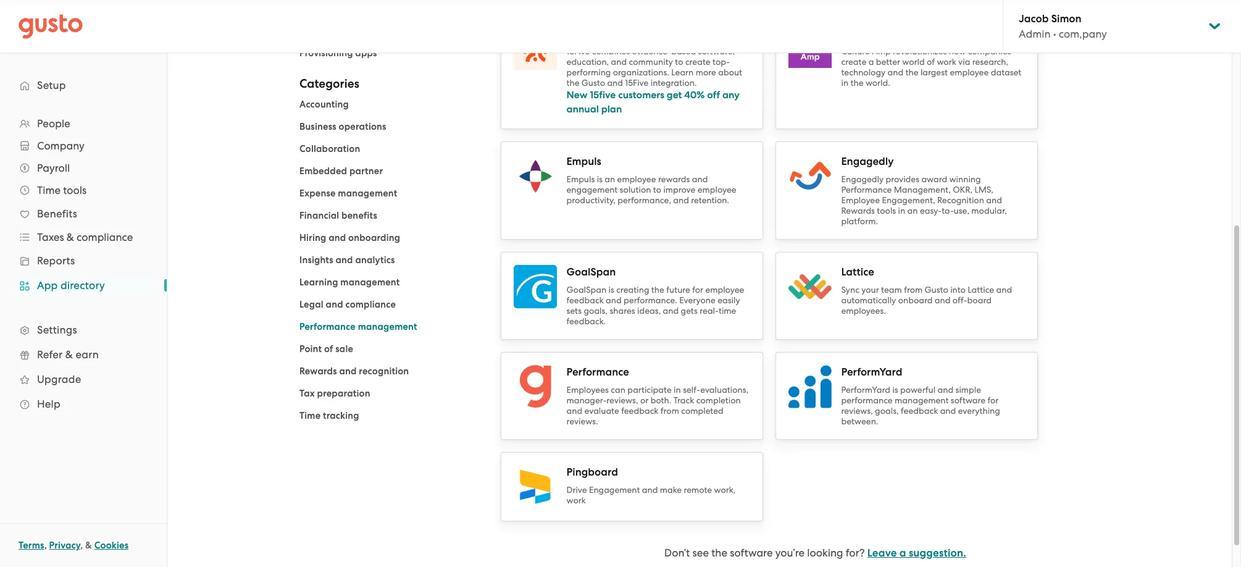Task type: locate. For each thing, give the bounding box(es) containing it.
taxes
[[37, 231, 64, 243]]

1 vertical spatial engagedly
[[842, 174, 884, 184]]

integration.
[[651, 78, 697, 88]]

of up the largest
[[927, 57, 935, 67]]

0 vertical spatial performance
[[842, 185, 892, 195]]

0 horizontal spatial work
[[567, 495, 586, 505]]

list containing people
[[0, 112, 167, 416]]

1 horizontal spatial feedback
[[622, 406, 659, 416]]

,
[[44, 540, 47, 551], [80, 540, 83, 551]]

2 create from the left
[[842, 57, 867, 67]]

0 horizontal spatial performance
[[300, 321, 356, 332]]

culture amp revolutionizes how companies create a better world of work via research, technology and the largest employee dataset in the world.
[[842, 46, 1022, 88]]

for inside the goalspan goalspan is creating the future for employee feedback and performance. everyone easily sets goals, shares ideas, and gets real-time feedback.
[[693, 285, 704, 295]]

1 horizontal spatial is
[[609, 285, 615, 295]]

0 vertical spatial work
[[937, 57, 957, 67]]

1 vertical spatial 15five
[[625, 78, 649, 88]]

the down world
[[906, 67, 919, 77]]

an up engagement
[[605, 174, 615, 184]]

performance for performance employees can participate in self-evaluations, manager-reviews, or both. track completion and evaluate feedback from completed reviews.
[[567, 366, 629, 379]]

1 vertical spatial goals,
[[875, 406, 899, 416]]

is inside the goalspan goalspan is creating the future for employee feedback and performance. everyone easily sets goals, shares ideas, and gets real-time feedback.
[[609, 285, 615, 295]]

performance for performance management
[[300, 321, 356, 332]]

performyard logo image
[[789, 365, 832, 408]]

productivity,
[[567, 195, 616, 205]]

embedded
[[300, 166, 347, 177]]

and left make
[[642, 485, 658, 495]]

management down analytics
[[341, 277, 400, 288]]

0 horizontal spatial tools
[[63, 184, 87, 196]]

a up technology
[[869, 57, 874, 67]]

1 vertical spatial of
[[324, 343, 333, 355]]

hiring
[[300, 232, 326, 243]]

tools down payroll dropdown button
[[63, 184, 87, 196]]

0 vertical spatial to
[[675, 57, 684, 67]]

0 horizontal spatial create
[[686, 57, 711, 67]]

home image
[[19, 14, 83, 39]]

0 horizontal spatial a
[[869, 57, 874, 67]]

& inside refer & earn link
[[65, 348, 73, 361]]

performance inside performance employees can participate in self-evaluations, manager-reviews, or both. track completion and evaluate feedback from completed reviews.
[[567, 366, 629, 379]]

and up modular, on the right
[[987, 195, 1003, 205]]

software inside performyard performyard is powerful and simple performance management software for reviews, goals, feedback and everything between.
[[951, 395, 986, 405]]

in up track
[[674, 385, 681, 395]]

participate
[[628, 385, 672, 395]]

1 vertical spatial empuls
[[567, 174, 595, 184]]

improve
[[664, 185, 696, 195]]

1 horizontal spatial a
[[900, 547, 907, 560]]

of
[[927, 57, 935, 67], [324, 343, 333, 355]]

admin
[[1019, 28, 1051, 40]]

cookies
[[94, 540, 129, 551]]

tools down engagement,
[[877, 206, 897, 216]]

time down tax
[[300, 410, 321, 421]]

& left 'cookies' button
[[85, 540, 92, 551]]

work
[[937, 57, 957, 67], [567, 495, 586, 505]]

1 vertical spatial from
[[661, 406, 679, 416]]

an inside empuls empuls is an employee rewards and engagement solution to improve employee productivity, performance, and retention.
[[605, 174, 615, 184]]

0 horizontal spatial compliance
[[77, 231, 133, 243]]

feedback.
[[567, 316, 606, 326]]

a right leave
[[900, 547, 907, 560]]

culture amp revolutionizes how companies create a better world of work via research, technology and the largest employee dataset in the world. button
[[776, 14, 1038, 129]]

0 horizontal spatial from
[[661, 406, 679, 416]]

1 horizontal spatial goals,
[[875, 406, 899, 416]]

real-
[[700, 306, 719, 316]]

0 horizontal spatial software
[[730, 547, 773, 559]]

1 vertical spatial in
[[899, 206, 906, 216]]

work inside the pingboard drive engagement and make remote work, work
[[567, 495, 586, 505]]

from up onboard
[[905, 285, 923, 295]]

0 horizontal spatial feedback
[[567, 295, 604, 305]]

evaluate
[[585, 406, 620, 416]]

0 vertical spatial performyard
[[842, 366, 903, 379]]

time for time tools
[[37, 184, 61, 196]]

1 horizontal spatial in
[[842, 78, 849, 88]]

how
[[949, 46, 966, 56]]

software left you're on the right bottom of the page
[[730, 547, 773, 559]]

1 horizontal spatial software
[[951, 395, 986, 405]]

feedback up sets
[[567, 295, 604, 305]]

work down the drive
[[567, 495, 586, 505]]

0 horizontal spatial of
[[324, 343, 333, 355]]

1 horizontal spatial work
[[937, 57, 957, 67]]

compliance
[[77, 231, 133, 243], [346, 299, 396, 310]]

time
[[37, 184, 61, 196], [300, 410, 321, 421]]

0 vertical spatial engagedly
[[842, 155, 894, 168]]

0 horizontal spatial lattice
[[842, 266, 875, 279]]

gusto inside lattice sync your team from gusto into lattice and automatically onboard and off-board employees.
[[925, 285, 949, 295]]

lms,
[[975, 185, 994, 195]]

15five up education,
[[567, 46, 590, 56]]

is for goalspan
[[609, 285, 615, 295]]

1 goalspan from the top
[[567, 266, 616, 279]]

&
[[67, 231, 74, 243], [65, 348, 73, 361], [85, 540, 92, 551]]

app
[[37, 279, 58, 292]]

1 horizontal spatial to
[[675, 57, 684, 67]]

0 horizontal spatial list
[[0, 112, 167, 416]]

jacob
[[1019, 12, 1049, 25]]

engagement,
[[882, 195, 936, 205]]

rewards inside list
[[300, 366, 337, 377]]

for
[[693, 285, 704, 295], [988, 395, 999, 405]]

1 vertical spatial tools
[[877, 206, 897, 216]]

an down engagement,
[[908, 206, 918, 216]]

for up everything
[[988, 395, 999, 405]]

1 vertical spatial gusto
[[925, 285, 949, 295]]

create up more
[[686, 57, 711, 67]]

management,
[[894, 185, 951, 195]]

1 empuls from the top
[[567, 155, 602, 168]]

1 horizontal spatial time
[[300, 410, 321, 421]]

the inside the goalspan goalspan is creating the future for employee feedback and performance. everyone easily sets goals, shares ideas, and gets real-time feedback.
[[652, 285, 665, 295]]

empuls
[[567, 155, 602, 168], [567, 174, 595, 184]]

2 goalspan from the top
[[567, 285, 607, 295]]

time for time tracking
[[300, 410, 321, 421]]

0 vertical spatial rewards
[[842, 206, 875, 216]]

is up engagement
[[597, 174, 603, 184]]

from inside lattice sync your team from gusto into lattice and automatically onboard and off-board employees.
[[905, 285, 923, 295]]

2 horizontal spatial in
[[899, 206, 906, 216]]

time down payroll at the top of the page
[[37, 184, 61, 196]]

1 horizontal spatial of
[[927, 57, 935, 67]]

performance management link
[[300, 321, 417, 332]]

0 vertical spatial is
[[597, 174, 603, 184]]

to-
[[942, 206, 954, 216]]

is inside performyard performyard is powerful and simple performance management software for reviews, goals, feedback and everything between.
[[893, 385, 899, 395]]

software down simple
[[951, 395, 986, 405]]

0 horizontal spatial ,
[[44, 540, 47, 551]]

top-
[[713, 57, 730, 67]]

1 performyard from the top
[[842, 366, 903, 379]]

point
[[300, 343, 322, 355]]

0 horizontal spatial time
[[37, 184, 61, 196]]

manager-
[[567, 395, 607, 405]]

shares
[[610, 306, 635, 316]]

in down technology
[[842, 78, 849, 88]]

performance
[[842, 395, 893, 405]]

customers
[[618, 89, 665, 101]]

1 vertical spatial to
[[653, 185, 662, 195]]

compliance up performance management
[[346, 299, 396, 310]]

2 vertical spatial in
[[674, 385, 681, 395]]

1 vertical spatial work
[[567, 495, 586, 505]]

insights and analytics
[[300, 255, 395, 266]]

and down combines
[[611, 57, 627, 67]]

benefits link
[[12, 203, 154, 225]]

organizations.
[[613, 67, 670, 77]]

0 horizontal spatial gusto
[[582, 78, 605, 88]]

1 horizontal spatial ,
[[80, 540, 83, 551]]

rewards down point
[[300, 366, 337, 377]]

employee inside the culture amp revolutionizes how companies create a better world of work via research, technology and the largest employee dataset in the world.
[[950, 67, 989, 77]]

engagement
[[589, 485, 640, 495]]

1 horizontal spatial for
[[988, 395, 999, 405]]

software
[[951, 395, 986, 405], [730, 547, 773, 559]]

gusto down performing
[[582, 78, 605, 88]]

lattice up board
[[968, 285, 995, 295]]

1 horizontal spatial create
[[842, 57, 867, 67]]

provisioning apps link
[[300, 48, 377, 59]]

feedback down powerful
[[901, 406, 939, 416]]

and down simple
[[941, 406, 956, 416]]

1 horizontal spatial reviews,
[[842, 406, 873, 416]]

0 vertical spatial of
[[927, 57, 935, 67]]

0 vertical spatial &
[[67, 231, 74, 243]]

and inside engagedly engagedly provides award winning performance management, okr, lms, employee engagement, recognition and rewards tools in an easy-to-use, modular, platform.
[[987, 195, 1003, 205]]

reports link
[[12, 250, 154, 272]]

0 horizontal spatial in
[[674, 385, 681, 395]]

to inside empuls empuls is an employee rewards and engagement solution to improve employee productivity, performance, and retention.
[[653, 185, 662, 195]]

0 horizontal spatial an
[[605, 174, 615, 184]]

time inside dropdown button
[[37, 184, 61, 196]]

reviews, up "between."
[[842, 406, 873, 416]]

management down partner at the left
[[338, 188, 397, 199]]

don't see the software you're looking for? leave a suggestion.
[[665, 547, 967, 560]]

off-
[[953, 295, 968, 305]]

plan
[[602, 103, 622, 115]]

0 vertical spatial for
[[693, 285, 704, 295]]

completed
[[682, 406, 724, 416]]

the right see
[[712, 547, 728, 559]]

1 vertical spatial compliance
[[346, 299, 396, 310]]

2 performyard from the top
[[842, 385, 891, 395]]

0 vertical spatial compliance
[[77, 231, 133, 243]]

& right taxes
[[67, 231, 74, 243]]

onboarding
[[348, 232, 400, 243]]

rewards inside engagedly engagedly provides award winning performance management, okr, lms, employee engagement, recognition and rewards tools in an easy-to-use, modular, platform.
[[842, 206, 875, 216]]

0 vertical spatial software
[[951, 395, 986, 405]]

engagedly engagedly provides award winning performance management, okr, lms, employee engagement, recognition and rewards tools in an easy-to-use, modular, platform.
[[842, 155, 1007, 226]]

create down culture
[[842, 57, 867, 67]]

rewards
[[842, 206, 875, 216], [300, 366, 337, 377]]

0 horizontal spatial for
[[693, 285, 704, 295]]

goals, inside performyard performyard is powerful and simple performance management software for reviews, goals, feedback and everything between.
[[875, 406, 899, 416]]

and left simple
[[938, 385, 954, 395]]

, left cookies
[[80, 540, 83, 551]]

1 horizontal spatial from
[[905, 285, 923, 295]]

2 vertical spatial performance
[[567, 366, 629, 379]]

goals, up 'feedback.'
[[584, 306, 608, 316]]

pingboard drive engagement and make remote work, work
[[567, 466, 736, 505]]

1 vertical spatial for
[[988, 395, 999, 405]]

empuls empuls is an employee rewards and engagement solution to improve employee productivity, performance, and retention.
[[567, 155, 737, 205]]

1 vertical spatial reviews,
[[842, 406, 873, 416]]

completion
[[697, 395, 741, 405]]

empuls logo image
[[514, 154, 557, 198]]

the up new
[[567, 78, 580, 88]]

tools inside engagedly engagedly provides award winning performance management, okr, lms, employee engagement, recognition and rewards tools in an easy-to-use, modular, platform.
[[877, 206, 897, 216]]

employee up 'easily'
[[706, 285, 745, 295]]

performance inside list
[[300, 321, 356, 332]]

to up learn
[[675, 57, 684, 67]]

list
[[300, 97, 482, 423], [0, 112, 167, 416]]

2 vertical spatial is
[[893, 385, 899, 395]]

15five logo image
[[514, 27, 557, 70]]

work down how
[[937, 57, 957, 67]]

and up "learning management" link
[[336, 255, 353, 266]]

compliance inside dropdown button
[[77, 231, 133, 243]]

companies
[[968, 46, 1012, 56]]

is left powerful
[[893, 385, 899, 395]]

the up performance.
[[652, 285, 665, 295]]

and up the reviews.
[[567, 406, 583, 416]]

into
[[951, 285, 966, 295]]

make
[[660, 485, 682, 495]]

and down "improve"
[[674, 195, 689, 205]]

lattice up sync on the right bottom
[[842, 266, 875, 279]]

0 horizontal spatial to
[[653, 185, 662, 195]]

from down both. in the bottom right of the page
[[661, 406, 679, 416]]

reviews,
[[607, 395, 639, 405], [842, 406, 873, 416]]

0 vertical spatial from
[[905, 285, 923, 295]]

to
[[675, 57, 684, 67], [653, 185, 662, 195]]

management down powerful
[[895, 395, 949, 405]]

settings link
[[12, 319, 154, 341]]

pingboard
[[567, 466, 618, 479]]

terms
[[19, 540, 44, 551]]

1 vertical spatial goalspan
[[567, 285, 607, 295]]

help
[[37, 398, 60, 410]]

1 horizontal spatial compliance
[[346, 299, 396, 310]]

compliance down benefits link
[[77, 231, 133, 243]]

goals, down performance
[[875, 406, 899, 416]]

0 vertical spatial in
[[842, 78, 849, 88]]

1 engagedly from the top
[[842, 155, 894, 168]]

reviews, down can
[[607, 395, 639, 405]]

to up the performance,
[[653, 185, 662, 195]]

list containing accounting
[[300, 97, 482, 423]]

solution
[[620, 185, 651, 195]]

is left creating
[[609, 285, 615, 295]]

and right legal
[[326, 299, 343, 310]]

automatically
[[842, 295, 897, 305]]

1 vertical spatial an
[[908, 206, 918, 216]]

performance up employee
[[842, 185, 892, 195]]

business operations link
[[300, 121, 386, 132]]

1 create from the left
[[686, 57, 711, 67]]

feedback inside performyard performyard is powerful and simple performance management software for reviews, goals, feedback and everything between.
[[901, 406, 939, 416]]

in inside performance employees can participate in self-evaluations, manager-reviews, or both. track completion and evaluate feedback from completed reviews.
[[674, 385, 681, 395]]

engagedly logo image
[[789, 154, 832, 198]]

2 horizontal spatial is
[[893, 385, 899, 395]]

2 horizontal spatial performance
[[842, 185, 892, 195]]

in down engagement,
[[899, 206, 906, 216]]

for up everyone
[[693, 285, 704, 295]]

app directory link
[[12, 274, 154, 297]]

is inside empuls empuls is an employee rewards and engagement solution to improve employee productivity, performance, and retention.
[[597, 174, 603, 184]]

amp
[[873, 46, 891, 56]]

1 horizontal spatial lattice
[[968, 285, 995, 295]]

0 vertical spatial empuls
[[567, 155, 602, 168]]

and down better
[[888, 67, 904, 77]]

2 horizontal spatial feedback
[[901, 406, 939, 416]]

performance up employees
[[567, 366, 629, 379]]

1 vertical spatial &
[[65, 348, 73, 361]]

tools
[[63, 184, 87, 196], [877, 206, 897, 216]]

software inside don't see the software you're looking for? leave a suggestion.
[[730, 547, 773, 559]]

0 vertical spatial 15five
[[567, 46, 590, 56]]

refer
[[37, 348, 63, 361]]

rewards up 'platform.'
[[842, 206, 875, 216]]

1 vertical spatial software
[[730, 547, 773, 559]]

1 horizontal spatial gusto
[[925, 285, 949, 295]]

gusto left into
[[925, 285, 949, 295]]

15five
[[567, 46, 590, 56], [625, 78, 649, 88]]

1 vertical spatial time
[[300, 410, 321, 421]]

1 horizontal spatial performance
[[567, 366, 629, 379]]

management up "recognition"
[[358, 321, 417, 332]]

15five down the organizations.
[[625, 78, 649, 88]]

, left privacy
[[44, 540, 47, 551]]

0 vertical spatial tools
[[63, 184, 87, 196]]

management for expense management
[[338, 188, 397, 199]]

0 vertical spatial reviews,
[[607, 395, 639, 405]]

1 horizontal spatial rewards
[[842, 206, 875, 216]]

financial benefits
[[300, 210, 377, 221]]

expense management link
[[300, 188, 397, 199]]

compliance for taxes & compliance
[[77, 231, 133, 243]]

performance up point of sale link
[[300, 321, 356, 332]]

help link
[[12, 393, 154, 415]]

employee down via
[[950, 67, 989, 77]]

0 horizontal spatial 15five
[[567, 46, 590, 56]]

and down the financial benefits link
[[329, 232, 346, 243]]

& inside taxes & compliance dropdown button
[[67, 231, 74, 243]]

& left earn in the left of the page
[[65, 348, 73, 361]]

of left sale
[[324, 343, 333, 355]]

2 empuls from the top
[[567, 174, 595, 184]]

for inside performyard performyard is powerful and simple performance management software for reviews, goals, feedback and everything between.
[[988, 395, 999, 405]]

powerful
[[901, 385, 936, 395]]

an inside engagedly engagedly provides award winning performance management, okr, lms, employee engagement, recognition and rewards tools in an easy-to-use, modular, platform.
[[908, 206, 918, 216]]

1 vertical spatial performance
[[300, 321, 356, 332]]

create inside 15five combines evidence-based software, education, and community to create top- performing organizations. learn more about the gusto and 15five integration. new 15five customers get 40% off any annual plan
[[686, 57, 711, 67]]

a
[[869, 57, 874, 67], [900, 547, 907, 560]]

0 vertical spatial time
[[37, 184, 61, 196]]

0 horizontal spatial is
[[597, 174, 603, 184]]

goalspan goalspan is creating the future for employee feedback and performance. everyone easily sets goals, shares ideas, and gets real-time feedback.
[[567, 266, 745, 326]]

0 vertical spatial lattice
[[842, 266, 875, 279]]

1 horizontal spatial an
[[908, 206, 918, 216]]

0 vertical spatial goalspan
[[567, 266, 616, 279]]

1 vertical spatial performyard
[[842, 385, 891, 395]]

is for performyard
[[893, 385, 899, 395]]

0 horizontal spatial rewards
[[300, 366, 337, 377]]

an
[[605, 174, 615, 184], [908, 206, 918, 216]]

upgrade
[[37, 373, 81, 385]]

15five combines evidence-based software, education, and community to create top- performing organizations. learn more about the gusto and 15five integration. new 15five customers get 40% off any annual plan
[[567, 46, 743, 115]]

•
[[1054, 28, 1057, 40]]

1 horizontal spatial list
[[300, 97, 482, 423]]

and inside the pingboard drive engagement and make remote work, work
[[642, 485, 658, 495]]

feedback down or
[[622, 406, 659, 416]]

0 vertical spatial gusto
[[582, 78, 605, 88]]

legal
[[300, 299, 324, 310]]

1 vertical spatial rewards
[[300, 366, 337, 377]]

2 vertical spatial &
[[85, 540, 92, 551]]

work inside the culture amp revolutionizes how companies create a better world of work via research, technology and the largest employee dataset in the world.
[[937, 57, 957, 67]]

0 vertical spatial an
[[605, 174, 615, 184]]

provisioning apps
[[300, 48, 377, 59]]



Task type: describe. For each thing, give the bounding box(es) containing it.
com,pany
[[1059, 28, 1108, 40]]

and up "improve"
[[692, 174, 708, 184]]

the inside don't see the software you're looking for? leave a suggestion.
[[712, 547, 728, 559]]

goalspan logo image
[[514, 265, 557, 308]]

is for empuls
[[597, 174, 603, 184]]

winning
[[950, 174, 981, 184]]

suggestion.
[[909, 547, 967, 560]]

don't
[[665, 547, 690, 559]]

feedback inside the goalspan goalspan is creating the future for employee feedback and performance. everyone easily sets goals, shares ideas, and gets real-time feedback.
[[567, 295, 604, 305]]

& for earn
[[65, 348, 73, 361]]

from inside performance employees can participate in self-evaluations, manager-reviews, or both. track completion and evaluate feedback from completed reviews.
[[661, 406, 679, 416]]

modular,
[[972, 206, 1007, 216]]

employee inside the goalspan goalspan is creating the future for employee feedback and performance. everyone easily sets goals, shares ideas, and gets real-time feedback.
[[706, 285, 745, 295]]

1 vertical spatial lattice
[[968, 285, 995, 295]]

award
[[922, 174, 948, 184]]

you're
[[776, 547, 805, 559]]

cookies button
[[94, 538, 129, 553]]

more
[[696, 67, 717, 77]]

simon
[[1052, 12, 1082, 25]]

and down sale
[[339, 366, 357, 377]]

technology
[[842, 67, 886, 77]]

recognition
[[938, 195, 985, 205]]

community
[[629, 57, 673, 67]]

& for compliance
[[67, 231, 74, 243]]

analytics
[[355, 255, 395, 266]]

create inside the culture amp revolutionizes how companies create a better world of work via research, technology and the largest employee dataset in the world.
[[842, 57, 867, 67]]

sale
[[336, 343, 353, 355]]

leave
[[868, 547, 897, 560]]

point of sale
[[300, 343, 353, 355]]

reviews, inside performance employees can participate in self-evaluations, manager-reviews, or both. track completion and evaluate feedback from completed reviews.
[[607, 395, 639, 405]]

research,
[[973, 57, 1009, 67]]

reviews, inside performyard performyard is powerful and simple performance management software for reviews, goals, feedback and everything between.
[[842, 406, 873, 416]]

2 , from the left
[[80, 540, 83, 551]]

off
[[707, 89, 720, 101]]

team
[[882, 285, 902, 295]]

about
[[719, 67, 743, 77]]

1 vertical spatial a
[[900, 547, 907, 560]]

feedback inside performance employees can participate in self-evaluations, manager-reviews, or both. track completion and evaluate feedback from completed reviews.
[[622, 406, 659, 416]]

rewards and recognition
[[300, 366, 409, 377]]

employees.
[[842, 306, 887, 316]]

performance logo image
[[514, 365, 557, 408]]

reports
[[37, 255, 75, 267]]

or
[[641, 395, 649, 405]]

employee up solution
[[618, 174, 656, 184]]

1 horizontal spatial 15five
[[625, 78, 649, 88]]

tax preparation link
[[300, 388, 370, 399]]

pingboard logo image
[[514, 465, 557, 508]]

employee up retention.
[[698, 185, 737, 195]]

management for performance management
[[358, 321, 417, 332]]

collaboration
[[300, 143, 360, 154]]

and left gets
[[663, 306, 679, 316]]

taxes & compliance
[[37, 231, 133, 243]]

and up 15five
[[608, 78, 623, 88]]

time
[[719, 306, 737, 316]]

performance inside engagedly engagedly provides award winning performance management, okr, lms, employee engagement, recognition and rewards tools in an easy-to-use, modular, platform.
[[842, 185, 892, 195]]

and inside the culture amp revolutionizes how companies create a better world of work via research, technology and the largest employee dataset in the world.
[[888, 67, 904, 77]]

goals, inside the goalspan goalspan is creating the future for employee feedback and performance. everyone easily sets goals, shares ideas, and gets real-time feedback.
[[584, 306, 608, 316]]

retention.
[[691, 195, 730, 205]]

payroll
[[37, 162, 70, 174]]

between.
[[842, 416, 879, 426]]

directory
[[60, 279, 105, 292]]

rewards and recognition link
[[300, 366, 409, 377]]

culture
[[842, 46, 870, 56]]

lattice logo image
[[789, 275, 832, 299]]

of inside list
[[324, 343, 333, 355]]

of inside the culture amp revolutionizes how companies create a better world of work via research, technology and the largest employee dataset in the world.
[[927, 57, 935, 67]]

performance employees can participate in self-evaluations, manager-reviews, or both. track completion and evaluate feedback from completed reviews.
[[567, 366, 749, 426]]

both.
[[651, 395, 672, 405]]

onboard
[[899, 295, 933, 305]]

work,
[[715, 485, 736, 495]]

performance management
[[300, 321, 417, 332]]

compliance for legal and compliance
[[346, 299, 396, 310]]

a inside the culture amp revolutionizes how companies create a better world of work via research, technology and the largest employee dataset in the world.
[[869, 57, 874, 67]]

management inside performyard performyard is powerful and simple performance management software for reviews, goals, feedback and everything between.
[[895, 395, 949, 405]]

culture amp logo image
[[789, 28, 832, 68]]

time tracking link
[[300, 410, 359, 421]]

management for learning management
[[341, 277, 400, 288]]

benefits
[[342, 210, 377, 221]]

provides
[[886, 174, 920, 184]]

hiring and onboarding
[[300, 232, 400, 243]]

app directory
[[37, 279, 105, 292]]

learning management link
[[300, 277, 400, 288]]

and left off-
[[935, 295, 951, 305]]

see
[[693, 547, 709, 559]]

setup
[[37, 79, 66, 91]]

and up shares
[[606, 295, 622, 305]]

apps
[[355, 48, 377, 59]]

payroll button
[[12, 157, 154, 179]]

financial
[[300, 210, 339, 221]]

recognition
[[359, 366, 409, 377]]

gusto inside 15five combines evidence-based software, education, and community to create top- performing organizations. learn more about the gusto and 15five integration. new 15five customers get 40% off any annual plan
[[582, 78, 605, 88]]

lattice sync your team from gusto into lattice and automatically onboard and off-board employees.
[[842, 266, 1013, 316]]

employees
[[567, 385, 609, 395]]

ideas,
[[638, 306, 661, 316]]

in inside the culture amp revolutionizes how companies create a better world of work via research, technology and the largest employee dataset in the world.
[[842, 78, 849, 88]]

tools inside dropdown button
[[63, 184, 87, 196]]

and right into
[[997, 285, 1013, 295]]

better
[[876, 57, 901, 67]]

evaluations,
[[701, 385, 749, 395]]

to inside 15five combines evidence-based software, education, and community to create top- performing organizations. learn more about the gusto and 15five integration. new 15five customers get 40% off any annual plan
[[675, 57, 684, 67]]

2 engagedly from the top
[[842, 174, 884, 184]]

time tools button
[[12, 179, 154, 201]]

dataset
[[991, 67, 1022, 77]]

privacy
[[49, 540, 80, 551]]

time tools
[[37, 184, 87, 196]]

creating
[[617, 285, 650, 295]]

rewards
[[659, 174, 690, 184]]

terms , privacy , & cookies
[[19, 540, 129, 551]]

the inside 15five combines evidence-based software, education, and community to create top- performing organizations. learn more about the gusto and 15five integration. new 15five customers get 40% off any annual plan
[[567, 78, 580, 88]]

in inside engagedly engagedly provides award winning performance management, okr, lms, employee engagement, recognition and rewards tools in an easy-to-use, modular, platform.
[[899, 206, 906, 216]]

gusto navigation element
[[0, 53, 167, 436]]

company
[[37, 140, 84, 152]]

the down technology
[[851, 78, 864, 88]]

company button
[[12, 135, 154, 157]]

and inside performance employees can participate in self-evaluations, manager-reviews, or both. track completion and evaluate feedback from completed reviews.
[[567, 406, 583, 416]]

tracking
[[323, 410, 359, 421]]

upgrade link
[[12, 368, 154, 390]]

everyone
[[680, 295, 716, 305]]

1 , from the left
[[44, 540, 47, 551]]

software,
[[698, 46, 735, 56]]

easy-
[[920, 206, 942, 216]]

employee
[[842, 195, 880, 205]]

insights and analytics link
[[300, 255, 395, 266]]

setup link
[[12, 74, 154, 96]]



Task type: vqa. For each thing, say whether or not it's contained in the screenshot.
the bottommost the "on"
no



